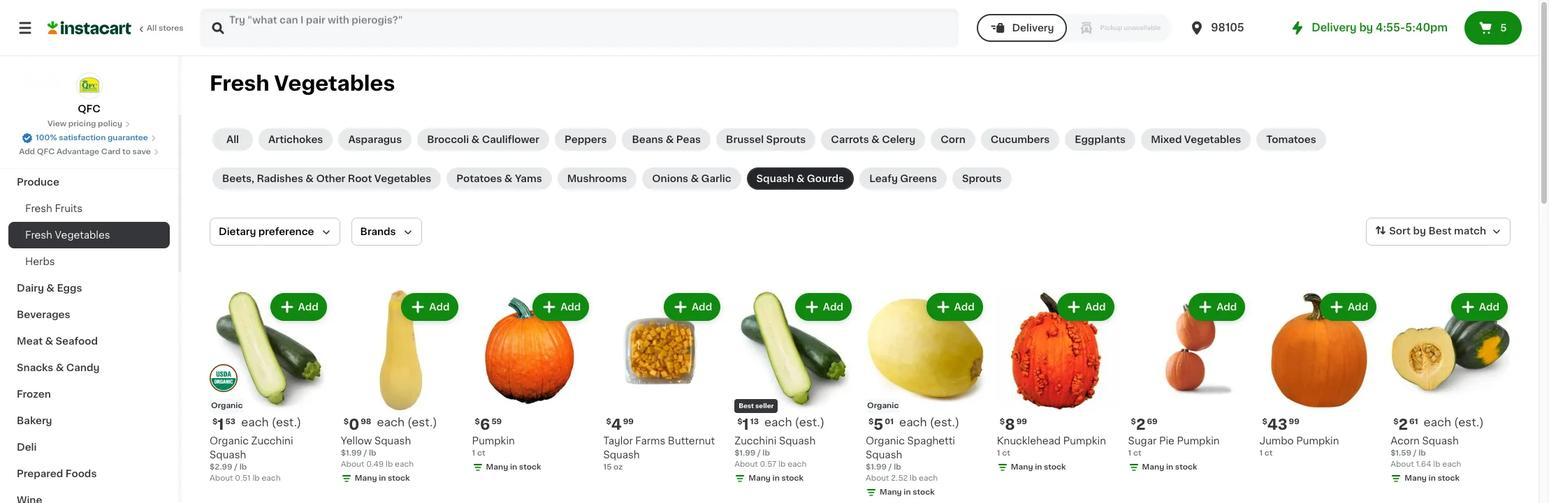 Task type: locate. For each thing, give the bounding box(es) containing it.
0 horizontal spatial 99
[[623, 419, 634, 426]]

/ up 2.52
[[889, 464, 892, 472]]

0 horizontal spatial fresh vegetables
[[25, 231, 110, 240]]

corn link
[[931, 129, 976, 151]]

corn
[[941, 135, 966, 145]]

all
[[147, 24, 157, 32], [226, 135, 239, 145]]

each (est.)
[[241, 417, 301, 428], [377, 417, 437, 428], [900, 417, 960, 428], [765, 417, 825, 428], [1424, 417, 1484, 428]]

each (est.) for organic spaghetti squash
[[900, 417, 960, 428]]

zucchini down $ 1 13 at the left bottom of the page
[[735, 437, 777, 446]]

1 down $ 8 99
[[997, 450, 1001, 458]]

add button for sugar pie pumpkin
[[1190, 295, 1244, 320]]

by right sort
[[1414, 227, 1426, 236]]

$ 2 61
[[1394, 418, 1418, 433]]

1 down jumbo
[[1260, 450, 1263, 458]]

1 vertical spatial by
[[1414, 227, 1426, 236]]

3 add button from the left
[[534, 295, 588, 320]]

0 horizontal spatial $1.99
[[341, 450, 362, 458]]

0 vertical spatial best
[[1429, 227, 1452, 236]]

mushrooms
[[567, 174, 627, 184]]

$ 6 59
[[475, 418, 502, 432]]

4 pumpkin from the left
[[1297, 437, 1339, 446]]

& left celery
[[872, 135, 880, 145]]

pumpkin inside sugar pie pumpkin 1 ct
[[1177, 437, 1220, 446]]

9 add button from the left
[[1322, 295, 1376, 320]]

each (est.) up spaghetti
[[900, 417, 960, 428]]

each right 98
[[377, 417, 405, 428]]

99 right '8'
[[1017, 419, 1027, 426]]

3 each (est.) from the left
[[900, 417, 960, 428]]

4 each (est.) from the left
[[765, 417, 825, 428]]

each inside yellow squash $1.99 / lb about 0.49 lb each
[[395, 461, 414, 469]]

& right meat
[[45, 337, 53, 347]]

each inside acorn squash $1.59 / lb about 1.64 lb each
[[1443, 461, 1462, 469]]

& left peas in the left top of the page
[[666, 135, 674, 145]]

fresh fruits link
[[8, 196, 170, 222]]

& inside 'link'
[[797, 174, 805, 184]]

organic down $ 5 01
[[866, 437, 905, 446]]

each (est.) inside $1.13 each (estimated) element
[[765, 417, 825, 428]]

0.49
[[366, 461, 384, 469]]

1 2 from the left
[[1136, 418, 1146, 432]]

$ inside the $ 43 99
[[1263, 419, 1268, 426]]

$ up knucklehead
[[1000, 419, 1005, 426]]

0 horizontal spatial 2
[[1136, 418, 1146, 432]]

99 for 43
[[1289, 419, 1300, 426]]

artichokes
[[268, 135, 323, 145]]

0 horizontal spatial 5
[[874, 418, 884, 432]]

about inside acorn squash $1.59 / lb about 1.64 lb each
[[1391, 461, 1414, 469]]

sugar pie pumpkin 1 ct
[[1128, 437, 1220, 458]]

squash down $0.98 each (estimated) "element"
[[375, 437, 411, 446]]

frozen link
[[8, 382, 170, 408]]

all stores link
[[48, 8, 185, 48]]

fresh vegetables inside fresh vegetables link
[[25, 231, 110, 240]]

about inside "zucchini squash $1.99 / lb about 0.57 lb each"
[[735, 461, 758, 469]]

squash inside "zucchini squash $1.99 / lb about 0.57 lb each"
[[779, 437, 816, 446]]

$1.99 inside organic spaghetti squash $1.99 / lb about 2.52 lb each
[[866, 464, 887, 472]]

qfc
[[78, 104, 100, 114], [37, 148, 55, 156]]

2 product group from the left
[[341, 291, 461, 488]]

$ inside $ 2 69
[[1131, 419, 1136, 426]]

each (est.) for acorn squash
[[1424, 417, 1484, 428]]

best seller
[[739, 403, 774, 409]]

& for broccoli & cauliflower
[[471, 135, 480, 145]]

1 (est.) from the left
[[272, 417, 301, 428]]

3 $ from the left
[[475, 419, 480, 426]]

mixed vegetables
[[1151, 135, 1242, 145]]

4:55-
[[1376, 22, 1406, 33]]

delivery for delivery
[[1012, 23, 1054, 33]]

2 zucchini from the left
[[735, 437, 777, 446]]

add for jumbo pumpkin
[[1348, 303, 1369, 312]]

$1.13 each (estimated) element
[[735, 416, 855, 435]]

0 horizontal spatial all
[[147, 24, 157, 32]]

candy
[[66, 363, 100, 373]]

all up beets, in the top left of the page
[[226, 135, 239, 145]]

99
[[623, 419, 634, 426], [1017, 419, 1027, 426], [1289, 419, 1300, 426]]

0 vertical spatial 5
[[1501, 23, 1507, 33]]

3 ct from the left
[[1134, 450, 1142, 458]]

knucklehead
[[997, 437, 1061, 446]]

& left garlic
[[691, 174, 699, 184]]

1 horizontal spatial delivery
[[1312, 22, 1357, 33]]

each (est.) right 61
[[1424, 417, 1484, 428]]

delivery inside delivery by 4:55-5:40pm link
[[1312, 22, 1357, 33]]

buy it again
[[39, 47, 98, 57]]

many down knucklehead
[[1011, 464, 1033, 472]]

qfc down 100% at the top left of page
[[37, 148, 55, 156]]

4 add button from the left
[[665, 295, 719, 320]]

1 vertical spatial best
[[739, 403, 754, 409]]

$ inside $ 4 99
[[606, 419, 611, 426]]

potatoes & yams
[[457, 174, 542, 184]]

delivery by 4:55-5:40pm
[[1312, 22, 1448, 33]]

pumpkin inside jumbo pumpkin 1 ct
[[1297, 437, 1339, 446]]

dietary preference
[[219, 227, 314, 237]]

$ inside $ 1 53
[[212, 419, 218, 426]]

each right 01
[[900, 417, 927, 428]]

guarantee
[[108, 134, 148, 142]]

8 add button from the left
[[1190, 295, 1244, 320]]

5 each (est.) from the left
[[1424, 417, 1484, 428]]

each (est.) inside $0.98 each (estimated) "element"
[[377, 417, 437, 428]]

3 (est.) from the left
[[930, 417, 960, 428]]

2 horizontal spatial $1.99
[[866, 464, 887, 472]]

1 inside jumbo pumpkin 1 ct
[[1260, 450, 1263, 458]]

squash & gourds
[[757, 174, 844, 184]]

& left candy on the bottom of page
[[56, 363, 64, 373]]

0 vertical spatial all
[[147, 24, 157, 32]]

fresh vegetables
[[210, 73, 395, 94], [25, 231, 110, 240]]

/ up 0.57
[[758, 450, 761, 458]]

0 vertical spatial by
[[1360, 22, 1374, 33]]

$1.99 down $ 5 01
[[866, 464, 887, 472]]

99 inside the $ 43 99
[[1289, 419, 1300, 426]]

2 2 from the left
[[1399, 418, 1408, 433]]

1 horizontal spatial by
[[1414, 227, 1426, 236]]

thanksgiving
[[17, 151, 84, 161]]

about inside organic zucchini squash $2.99 / lb about 0.51 lb each
[[210, 475, 233, 483]]

4 (est.) from the left
[[795, 417, 825, 428]]

(est.) for organic spaghetti squash
[[930, 417, 960, 428]]

53
[[225, 419, 236, 426]]

2
[[1136, 418, 1146, 432], [1399, 418, 1408, 433]]

about for 0
[[341, 461, 364, 469]]

each right 0.49
[[395, 461, 414, 469]]

$ inside $ 5 01
[[869, 419, 874, 426]]

1 vertical spatial 5
[[874, 418, 884, 432]]

all link
[[212, 129, 253, 151]]

fresh up herbs
[[25, 231, 52, 240]]

squash up 2.52
[[866, 451, 903, 460]]

6 product group from the left
[[866, 291, 986, 502]]

0 horizontal spatial best
[[739, 403, 754, 409]]

each (est.) inside $1.53 each (estimated) element
[[241, 417, 301, 428]]

$ for $ 43 99
[[1263, 419, 1268, 426]]

fresh for produce
[[25, 204, 52, 214]]

2 ct from the left
[[1002, 450, 1011, 458]]

fresh inside fresh fruits link
[[25, 204, 52, 214]]

squash inside yellow squash $1.99 / lb about 0.49 lb each
[[375, 437, 411, 446]]

(est.) inside $1.13 each (estimated) element
[[795, 417, 825, 428]]

10 $ from the left
[[1394, 419, 1399, 426]]

all for all
[[226, 135, 239, 145]]

each right 1.64 on the right of the page
[[1443, 461, 1462, 469]]

squash up $2.99
[[210, 451, 246, 460]]

add for yellow squash
[[429, 303, 450, 312]]

1 $ from the left
[[212, 419, 218, 426]]

4 product group from the left
[[603, 291, 724, 474]]

& inside "link"
[[56, 363, 64, 373]]

$ left 01
[[869, 419, 874, 426]]

9 product group from the left
[[1260, 291, 1380, 460]]

(est.) up organic zucchini squash $2.99 / lb about 0.51 lb each
[[272, 417, 301, 428]]

2 pumpkin from the left
[[1064, 437, 1106, 446]]

each right 2.52
[[919, 475, 938, 483]]

2 99 from the left
[[1017, 419, 1027, 426]]

meat & seafood link
[[8, 328, 170, 355]]

$ 4 99
[[606, 418, 634, 432]]

$ for $ 4 99
[[606, 419, 611, 426]]

10 add button from the left
[[1453, 295, 1507, 320]]

lb up 0.51
[[240, 464, 247, 472]]

add for pumpkin
[[561, 303, 581, 312]]

brussel sprouts
[[726, 135, 806, 145]]

yams
[[515, 174, 542, 184]]

service type group
[[977, 14, 1172, 42]]

1 horizontal spatial qfc
[[78, 104, 100, 114]]

jumbo
[[1260, 437, 1294, 446]]

1 horizontal spatial best
[[1429, 227, 1452, 236]]

3 99 from the left
[[1289, 419, 1300, 426]]

1 horizontal spatial 99
[[1017, 419, 1027, 426]]

2 (est.) from the left
[[408, 417, 437, 428]]

0 horizontal spatial by
[[1360, 22, 1374, 33]]

ct inside sugar pie pumpkin 1 ct
[[1134, 450, 1142, 458]]

lists link
[[8, 66, 170, 94]]

brands
[[360, 227, 396, 237]]

mixed
[[1151, 135, 1182, 145]]

2 $ from the left
[[344, 419, 349, 426]]

all inside "link"
[[147, 24, 157, 32]]

$2.99
[[210, 464, 232, 472]]

organic inside organic spaghetti squash $1.99 / lb about 2.52 lb each
[[866, 437, 905, 446]]

$1.99 for 1
[[735, 450, 756, 458]]

2 horizontal spatial 99
[[1289, 419, 1300, 426]]

vegetables right mixed in the right of the page
[[1185, 135, 1242, 145]]

squash down $1.13 each (estimated) element
[[779, 437, 816, 446]]

organic spaghetti squash $1.99 / lb about 2.52 lb each
[[866, 437, 955, 483]]

delivery by 4:55-5:40pm link
[[1290, 20, 1448, 36]]

/ inside "zucchini squash $1.99 / lb about 0.57 lb each"
[[758, 450, 761, 458]]

best for best match
[[1429, 227, 1452, 236]]

$ left 53
[[212, 419, 218, 426]]

lb right 0.49
[[386, 461, 393, 469]]

each (est.) right 53
[[241, 417, 301, 428]]

best inside field
[[1429, 227, 1452, 236]]

1
[[218, 418, 224, 432], [743, 418, 749, 433], [472, 450, 475, 458], [997, 450, 1001, 458], [1128, 450, 1132, 458], [1260, 450, 1263, 458]]

each (est.) for yellow squash
[[377, 417, 437, 428]]

squash
[[757, 174, 794, 184], [375, 437, 411, 446], [779, 437, 816, 446], [1423, 437, 1459, 446], [210, 451, 246, 460], [603, 451, 640, 460], [866, 451, 903, 460]]

$1.53 each (estimated) element
[[210, 416, 330, 435]]

0
[[349, 418, 359, 432]]

zucchini inside organic zucchini squash $2.99 / lb about 0.51 lb each
[[251, 437, 293, 446]]

None search field
[[200, 8, 959, 48]]

dairy & eggs
[[17, 284, 82, 294]]

potatoes
[[457, 174, 502, 184]]

1 vertical spatial fresh
[[25, 204, 52, 214]]

(est.) inside $0.98 each (estimated) "element"
[[408, 417, 437, 428]]

$ inside $ 0 98
[[344, 419, 349, 426]]

0 horizontal spatial delivery
[[1012, 23, 1054, 33]]

pumpkin right pie
[[1177, 437, 1220, 446]]

/ inside acorn squash $1.59 / lb about 1.64 lb each
[[1414, 450, 1417, 458]]

1 horizontal spatial $1.99
[[735, 450, 756, 458]]

many in stock down sugar pie pumpkin 1 ct
[[1142, 464, 1198, 472]]

add button for yellow squash
[[403, 295, 457, 320]]

about for 2
[[1391, 461, 1414, 469]]

99 right 43
[[1289, 419, 1300, 426]]

pumpkin
[[472, 437, 515, 446], [1064, 437, 1106, 446], [1177, 437, 1220, 446], [1297, 437, 1339, 446]]

1 vertical spatial sprouts
[[962, 174, 1002, 184]]

99 right 4
[[623, 419, 634, 426]]

2 add button from the left
[[403, 295, 457, 320]]

lb right 2.52
[[910, 475, 917, 483]]

product group containing 4
[[603, 291, 724, 474]]

in down pumpkin 1 ct
[[510, 464, 517, 472]]

1 vertical spatial all
[[226, 135, 239, 145]]

all stores
[[147, 24, 184, 32]]

fresh inside fresh vegetables link
[[25, 231, 52, 240]]

$ left 59
[[475, 419, 480, 426]]

$ left 61
[[1394, 419, 1399, 426]]

organic down $ 1 53
[[210, 437, 249, 446]]

8 $ from the left
[[1263, 419, 1268, 426]]

each inside organic zucchini squash $2.99 / lb about 0.51 lb each
[[262, 475, 281, 483]]

(est.) inside $5.01 each (estimated) element
[[930, 417, 960, 428]]

add button for acorn squash
[[1453, 295, 1507, 320]]

each (est.) down seller
[[765, 417, 825, 428]]

add button for knucklehead pumpkin
[[1059, 295, 1113, 320]]

lb
[[369, 450, 376, 458], [763, 450, 770, 458], [1419, 450, 1426, 458], [386, 461, 393, 469], [779, 461, 786, 469], [1434, 461, 1441, 469], [240, 464, 247, 472], [894, 464, 901, 472], [253, 475, 260, 483], [910, 475, 917, 483]]

5 add button from the left
[[797, 295, 851, 320]]

$ inside $ 6 59
[[475, 419, 480, 426]]

3 product group from the left
[[472, 291, 592, 477]]

meat
[[17, 337, 43, 347]]

100%
[[36, 134, 57, 142]]

eggplants
[[1075, 135, 1126, 145]]

delivery for delivery by 4:55-5:40pm
[[1312, 22, 1357, 33]]

ct down 6
[[477, 450, 485, 458]]

$0.98 each (estimated) element
[[341, 416, 461, 435]]

$1.99 inside "zucchini squash $1.99 / lb about 0.57 lb each"
[[735, 450, 756, 458]]

meat & seafood
[[17, 337, 98, 347]]

$ 0 98
[[344, 418, 371, 432]]

0 vertical spatial sprouts
[[766, 135, 806, 145]]

squash up the oz
[[603, 451, 640, 460]]

& left eggs
[[46, 284, 55, 294]]

squash down brussel sprouts
[[757, 174, 794, 184]]

zucchini inside "zucchini squash $1.99 / lb about 0.57 lb each"
[[735, 437, 777, 446]]

5 $ from the left
[[869, 419, 874, 426]]

7 $ from the left
[[1131, 419, 1136, 426]]

98
[[361, 419, 371, 426]]

1 vertical spatial qfc
[[37, 148, 55, 156]]

99 inside $ 8 99
[[1017, 419, 1027, 426]]

lb right 0.51
[[253, 475, 260, 483]]

1 add button from the left
[[272, 295, 326, 320]]

1 horizontal spatial zucchini
[[735, 437, 777, 446]]

squash inside acorn squash $1.59 / lb about 1.64 lb each
[[1423, 437, 1459, 446]]

0 vertical spatial qfc
[[78, 104, 100, 114]]

/ for 2
[[1414, 450, 1417, 458]]

many in stock down 0.49
[[355, 475, 410, 483]]

each right 0.57
[[788, 461, 807, 469]]

sugar
[[1128, 437, 1157, 446]]

mixed vegetables link
[[1141, 129, 1251, 151]]

(est.) for acorn squash
[[1455, 417, 1484, 428]]

1 inside sugar pie pumpkin 1 ct
[[1128, 450, 1132, 458]]

1 99 from the left
[[623, 419, 634, 426]]

0 vertical spatial fresh vegetables
[[210, 73, 395, 94]]

100% satisfaction guarantee button
[[22, 130, 156, 144]]

about down the "$1.59"
[[1391, 461, 1414, 469]]

oz
[[614, 464, 623, 472]]

5:40pm
[[1406, 22, 1448, 33]]

save
[[132, 148, 151, 156]]

about for 1
[[735, 461, 758, 469]]

1 zucchini from the left
[[251, 437, 293, 446]]

1 each (est.) from the left
[[241, 417, 301, 428]]

6 add button from the left
[[928, 295, 982, 320]]

& right broccoli
[[471, 135, 480, 145]]

lb up 1.64 on the right of the page
[[1419, 450, 1426, 458]]

fruits
[[55, 204, 82, 214]]

$ left 13
[[738, 419, 743, 426]]

preference
[[258, 227, 314, 237]]

6 $ from the left
[[1000, 419, 1005, 426]]

add for organic spaghetti squash
[[954, 303, 975, 312]]

$ inside $ 8 99
[[1000, 419, 1005, 426]]

about left 0.57
[[735, 461, 758, 469]]

tomatoes link
[[1257, 129, 1326, 151]]

sprouts down corn
[[962, 174, 1002, 184]]

fresh up all link
[[210, 73, 269, 94]]

100% satisfaction guarantee
[[36, 134, 148, 142]]

squash inside squash & gourds 'link'
[[757, 174, 794, 184]]

$ left 98
[[344, 419, 349, 426]]

best left match
[[1429, 227, 1452, 236]]

(est.) up "zucchini squash $1.99 / lb about 0.57 lb each" on the bottom
[[795, 417, 825, 428]]

99 inside $ 4 99
[[623, 419, 634, 426]]

product group
[[210, 291, 330, 485], [341, 291, 461, 488], [472, 291, 592, 477], [603, 291, 724, 474], [735, 291, 855, 488], [866, 291, 986, 502], [997, 291, 1117, 477], [1128, 291, 1249, 477], [1260, 291, 1380, 460], [1391, 291, 1511, 488]]

/ up 0.49
[[364, 450, 367, 458]]

add button for organic spaghetti squash
[[928, 295, 982, 320]]

each right 61
[[1424, 417, 1452, 428]]

add button for taylor farms butternut squash
[[665, 295, 719, 320]]

by left 4:55-
[[1360, 22, 1374, 33]]

pumpkin down the $ 43 99
[[1297, 437, 1339, 446]]

/ for 1
[[758, 450, 761, 458]]

each inside "element"
[[377, 417, 405, 428]]

about left 0.49
[[341, 461, 364, 469]]

(est.) inside $2.61 each (estimated) element
[[1455, 417, 1484, 428]]

1 ct from the left
[[477, 450, 485, 458]]

many in stock down knucklehead pumpkin 1 ct
[[1011, 464, 1066, 472]]

$ inside "$ 2 61"
[[1394, 419, 1399, 426]]

$1.99 inside yellow squash $1.99 / lb about 0.49 lb each
[[341, 450, 362, 458]]

ct down knucklehead
[[1002, 450, 1011, 458]]

pumpkin right knucklehead
[[1064, 437, 1106, 446]]

2 each (est.) from the left
[[377, 417, 437, 428]]

1 vertical spatial fresh vegetables
[[25, 231, 110, 240]]

/ inside yellow squash $1.99 / lb about 0.49 lb each
[[364, 450, 367, 458]]

/ up 0.51
[[234, 464, 238, 472]]

lb up 2.52
[[894, 464, 901, 472]]

7 product group from the left
[[997, 291, 1117, 477]]

squash inside taylor farms butternut squash 15 oz
[[603, 451, 640, 460]]

5
[[1501, 23, 1507, 33], [874, 418, 884, 432]]

1 horizontal spatial 5
[[1501, 23, 1507, 33]]

$ for $ 5 01
[[869, 419, 874, 426]]

add for zucchini squash
[[823, 303, 844, 312]]

$1.99 down $ 1 13 at the left bottom of the page
[[735, 450, 756, 458]]

99 for 4
[[623, 419, 634, 426]]

pumpkin inside knucklehead pumpkin 1 ct
[[1064, 437, 1106, 446]]

many down sugar
[[1142, 464, 1165, 472]]

5 product group from the left
[[735, 291, 855, 488]]

lists
[[39, 75, 63, 85]]

beets, radishes & other root vegetables link
[[212, 168, 441, 190]]

$1.99 down yellow
[[341, 450, 362, 458]]

each (est.) right 98
[[377, 417, 437, 428]]

by inside field
[[1414, 227, 1426, 236]]

$ left 69
[[1131, 419, 1136, 426]]

7 add button from the left
[[1059, 295, 1113, 320]]

4 ct from the left
[[1265, 450, 1273, 458]]

2 vertical spatial fresh
[[25, 231, 52, 240]]

vegetables up herbs link
[[55, 231, 110, 240]]

by
[[1360, 22, 1374, 33], [1414, 227, 1426, 236]]

1 horizontal spatial all
[[226, 135, 239, 145]]

each (est.) inside $2.61 each (estimated) element
[[1424, 417, 1484, 428]]

about inside yellow squash $1.99 / lb about 0.49 lb each
[[341, 461, 364, 469]]

deli
[[17, 443, 37, 453]]

fresh vegetables down fruits
[[25, 231, 110, 240]]

ct inside pumpkin 1 ct
[[477, 450, 485, 458]]

/ inside organic zucchini squash $2.99 / lb about 0.51 lb each
[[234, 464, 238, 472]]

1 pumpkin from the left
[[472, 437, 515, 446]]

add button
[[272, 295, 326, 320], [403, 295, 457, 320], [534, 295, 588, 320], [665, 295, 719, 320], [797, 295, 851, 320], [928, 295, 982, 320], [1059, 295, 1113, 320], [1190, 295, 1244, 320], [1322, 295, 1376, 320], [1453, 295, 1507, 320]]

(est.) up yellow squash $1.99 / lb about 0.49 lb each
[[408, 417, 437, 428]]

9 $ from the left
[[738, 419, 743, 426]]

$ up taylor
[[606, 419, 611, 426]]

add button for jumbo pumpkin
[[1322, 295, 1376, 320]]

each (est.) inside $5.01 each (estimated) element
[[900, 417, 960, 428]]

$ inside $ 1 13
[[738, 419, 743, 426]]

4 $ from the left
[[606, 419, 611, 426]]

0.57
[[760, 461, 777, 469]]

$5.01 each (estimated) element
[[866, 416, 986, 435]]

1 horizontal spatial sprouts
[[962, 174, 1002, 184]]

carrots
[[831, 135, 869, 145]]

3 pumpkin from the left
[[1177, 437, 1220, 446]]

(est.) inside $1.53 each (estimated) element
[[272, 417, 301, 428]]

1 horizontal spatial 2
[[1399, 418, 1408, 433]]

0 horizontal spatial zucchini
[[251, 437, 293, 446]]

squash down $2.61 each (estimated) element
[[1423, 437, 1459, 446]]

bakery link
[[8, 408, 170, 435]]

5 (est.) from the left
[[1455, 417, 1484, 428]]

fresh
[[210, 73, 269, 94], [25, 204, 52, 214], [25, 231, 52, 240]]

sprouts right brussel
[[766, 135, 806, 145]]

delivery inside delivery button
[[1012, 23, 1054, 33]]



Task type: vqa. For each thing, say whether or not it's contained in the screenshot.
View
yes



Task type: describe. For each thing, give the bounding box(es) containing it.
in down 2.52
[[904, 489, 911, 497]]

2 for $ 2 69
[[1136, 418, 1146, 432]]

& for carrots & celery
[[872, 135, 880, 145]]

fresh for fresh fruits
[[25, 231, 52, 240]]

many in stock down pumpkin 1 ct
[[486, 464, 541, 472]]

59
[[492, 419, 502, 426]]

2 for $ 2 61
[[1399, 418, 1408, 433]]

0 horizontal spatial sprouts
[[766, 135, 806, 145]]

& for beans & peas
[[666, 135, 674, 145]]

jumbo pumpkin 1 ct
[[1260, 437, 1339, 458]]

yellow
[[341, 437, 372, 446]]

artichokes link
[[259, 129, 333, 151]]

organic up 53
[[211, 402, 243, 410]]

each (est.) for organic zucchini squash
[[241, 417, 301, 428]]

squash & gourds link
[[747, 168, 854, 190]]

each down seller
[[765, 417, 792, 428]]

organic up 01
[[867, 402, 899, 410]]

$ 2 69
[[1131, 418, 1158, 432]]

1 left 13
[[743, 418, 749, 433]]

celery
[[882, 135, 916, 145]]

buy
[[39, 47, 59, 57]]

spaghetti
[[908, 437, 955, 446]]

many down 2.52
[[880, 489, 902, 497]]

in down 0.49
[[379, 475, 386, 483]]

$2.61 each (estimated) element
[[1391, 416, 1511, 435]]

prepared foods link
[[8, 461, 170, 488]]

match
[[1454, 227, 1487, 236]]

vegetables up "artichokes" in the left of the page
[[274, 73, 395, 94]]

brands button
[[351, 218, 422, 246]]

8
[[1005, 418, 1015, 432]]

each inside "zucchini squash $1.99 / lb about 0.57 lb each"
[[788, 461, 807, 469]]

lb up 0.49
[[369, 450, 376, 458]]

beverages
[[17, 310, 70, 320]]

/ for 0
[[364, 450, 367, 458]]

many down 1.64 on the right of the page
[[1405, 475, 1427, 483]]

many in stock down 1.64 on the right of the page
[[1405, 475, 1460, 483]]

fresh fruits
[[25, 204, 82, 214]]

add for sugar pie pumpkin
[[1217, 303, 1237, 312]]

many down 0.57
[[749, 475, 771, 483]]

many down pumpkin 1 ct
[[486, 464, 508, 472]]

$ for $ 6 59
[[475, 419, 480, 426]]

greens
[[900, 174, 937, 184]]

1 inside knucklehead pumpkin 1 ct
[[997, 450, 1001, 458]]

by for delivery
[[1360, 22, 1374, 33]]

carrots & celery
[[831, 135, 916, 145]]

policy
[[98, 120, 122, 128]]

cucumbers link
[[981, 129, 1060, 151]]

98105 button
[[1189, 8, 1273, 48]]

lb up 0.57
[[763, 450, 770, 458]]

deli link
[[8, 435, 170, 461]]

10 product group from the left
[[1391, 291, 1511, 488]]

organic inside organic zucchini squash $2.99 / lb about 0.51 lb each
[[210, 437, 249, 446]]

$ for $ 1 53
[[212, 419, 218, 426]]

Best match Sort by field
[[1367, 218, 1511, 246]]

product group containing 43
[[1260, 291, 1380, 460]]

instacart logo image
[[48, 20, 131, 36]]

by for sort
[[1414, 227, 1426, 236]]

thanksgiving link
[[8, 143, 170, 169]]

gourds
[[807, 174, 844, 184]]

0.51
[[235, 475, 251, 483]]

product group containing 8
[[997, 291, 1117, 477]]

product group containing 0
[[341, 291, 461, 488]]

& for dairy & eggs
[[46, 284, 55, 294]]

/ inside organic spaghetti squash $1.99 / lb about 2.52 lb each
[[889, 464, 892, 472]]

$ for $ 2 61
[[1394, 419, 1399, 426]]

ct inside knucklehead pumpkin 1 ct
[[1002, 450, 1011, 458]]

sprouts link
[[953, 168, 1012, 190]]

1 horizontal spatial fresh vegetables
[[210, 73, 395, 94]]

98105
[[1211, 22, 1245, 33]]

broccoli & cauliflower link
[[417, 129, 549, 151]]

$ 5 01
[[869, 418, 894, 432]]

produce link
[[8, 169, 170, 196]]

(est.) for yellow squash
[[408, 417, 437, 428]]

dairy
[[17, 284, 44, 294]]

many in stock down 0.57
[[749, 475, 804, 483]]

snacks
[[17, 363, 53, 373]]

0 horizontal spatial qfc
[[37, 148, 55, 156]]

advantage
[[57, 148, 99, 156]]

brussel
[[726, 135, 764, 145]]

in down sugar pie pumpkin 1 ct
[[1166, 464, 1174, 472]]

61
[[1410, 419, 1418, 426]]

produce
[[17, 178, 59, 187]]

beans & peas
[[632, 135, 701, 145]]

dietary
[[219, 227, 256, 237]]

view pricing policy
[[47, 120, 122, 128]]

99 for 8
[[1017, 419, 1027, 426]]

add for organic zucchini squash
[[298, 303, 319, 312]]

1 product group from the left
[[210, 291, 330, 485]]

broccoli
[[427, 135, 469, 145]]

& left other
[[306, 174, 314, 184]]

vegetables right the root on the left top
[[375, 174, 431, 184]]

15
[[603, 464, 612, 472]]

add button for zucchini squash
[[797, 295, 851, 320]]

many in stock down 2.52
[[880, 489, 935, 497]]

peppers
[[565, 135, 607, 145]]

organic zucchini squash $2.99 / lb about 0.51 lb each
[[210, 437, 293, 483]]

seafood
[[56, 337, 98, 347]]

8 product group from the left
[[1128, 291, 1249, 477]]

(est.) for zucchini squash
[[795, 417, 825, 428]]

& for meat & seafood
[[45, 337, 53, 347]]

squash inside organic zucchini squash $2.99 / lb about 0.51 lb each
[[210, 451, 246, 460]]

best match
[[1429, 227, 1487, 236]]

& for onions & garlic
[[691, 174, 699, 184]]

dietary preference button
[[210, 218, 340, 246]]

onions & garlic link
[[643, 168, 741, 190]]

$ for $ 8 99
[[1000, 419, 1005, 426]]

asparagus link
[[339, 129, 412, 151]]

all for all stores
[[147, 24, 157, 32]]

taylor farms butternut squash 15 oz
[[603, 437, 715, 472]]

leafy greens
[[870, 174, 937, 184]]

many down 0.49
[[355, 475, 377, 483]]

product group containing 6
[[472, 291, 592, 477]]

about inside organic spaghetti squash $1.99 / lb about 2.52 lb each
[[866, 475, 889, 483]]

each (est.) for zucchini squash
[[765, 417, 825, 428]]

each right 53
[[241, 417, 269, 428]]

$1.99 for 0
[[341, 450, 362, 458]]

carrots & celery link
[[821, 129, 926, 151]]

add button for pumpkin
[[534, 295, 588, 320]]

frozen
[[17, 390, 51, 400]]

in down 0.57
[[773, 475, 780, 483]]

add button for organic zucchini squash
[[272, 295, 326, 320]]

lb right 1.64 on the right of the page
[[1434, 461, 1441, 469]]

buy it again link
[[8, 38, 170, 66]]

add for knucklehead pumpkin
[[1086, 303, 1106, 312]]

each inside organic spaghetti squash $1.99 / lb about 2.52 lb each
[[919, 475, 938, 483]]

add qfc advantage card to save
[[19, 148, 151, 156]]

Search field
[[201, 10, 958, 46]]

view pricing policy link
[[47, 119, 131, 130]]

(est.) for organic zucchini squash
[[272, 417, 301, 428]]

recipes link
[[8, 116, 170, 143]]

$ for $ 0 98
[[344, 419, 349, 426]]

dairy & eggs link
[[8, 275, 170, 302]]

snacks & candy link
[[8, 355, 170, 382]]

herbs link
[[8, 249, 170, 275]]

$ 1 53
[[212, 418, 236, 432]]

seller
[[756, 403, 774, 409]]

to
[[122, 148, 131, 156]]

beets, radishes & other root vegetables
[[222, 174, 431, 184]]

qfc logo image
[[76, 73, 102, 99]]

potatoes & yams link
[[447, 168, 552, 190]]

1 left 53
[[218, 418, 224, 432]]

asparagus
[[348, 135, 402, 145]]

0 vertical spatial fresh
[[210, 73, 269, 94]]

5 inside 5 button
[[1501, 23, 1507, 33]]

product group containing 5
[[866, 291, 986, 502]]

other
[[316, 174, 345, 184]]

$ for $ 1 13
[[738, 419, 743, 426]]

1 inside pumpkin 1 ct
[[472, 450, 475, 458]]

ct inside jumbo pumpkin 1 ct
[[1265, 450, 1273, 458]]

$ 8 99
[[1000, 418, 1027, 432]]

add for taylor farms butternut squash
[[692, 303, 712, 312]]

bakery
[[17, 417, 52, 426]]

add for acorn squash
[[1479, 303, 1500, 312]]

add qfc advantage card to save link
[[19, 147, 159, 158]]

squash inside organic spaghetti squash $1.99 / lb about 2.52 lb each
[[866, 451, 903, 460]]

item badge image
[[210, 365, 238, 393]]

onions & garlic
[[652, 174, 731, 184]]

in down 1.64 on the right of the page
[[1429, 475, 1436, 483]]

sprouts inside "link"
[[962, 174, 1002, 184]]

view
[[47, 120, 66, 128]]

brussel sprouts link
[[716, 129, 816, 151]]

& for squash & gourds
[[797, 174, 805, 184]]

qfc link
[[76, 73, 102, 116]]

recipes
[[17, 124, 58, 134]]

best for best seller
[[739, 403, 754, 409]]

in down knucklehead pumpkin 1 ct
[[1035, 464, 1042, 472]]

& for snacks & candy
[[56, 363, 64, 373]]

taylor
[[603, 437, 633, 446]]

& for potatoes & yams
[[505, 174, 513, 184]]

5 inside $5.01 each (estimated) element
[[874, 418, 884, 432]]

69
[[1147, 419, 1158, 426]]

lb right 0.57
[[779, 461, 786, 469]]

radishes
[[257, 174, 303, 184]]

4
[[611, 418, 622, 432]]

$ for $ 2 69
[[1131, 419, 1136, 426]]



